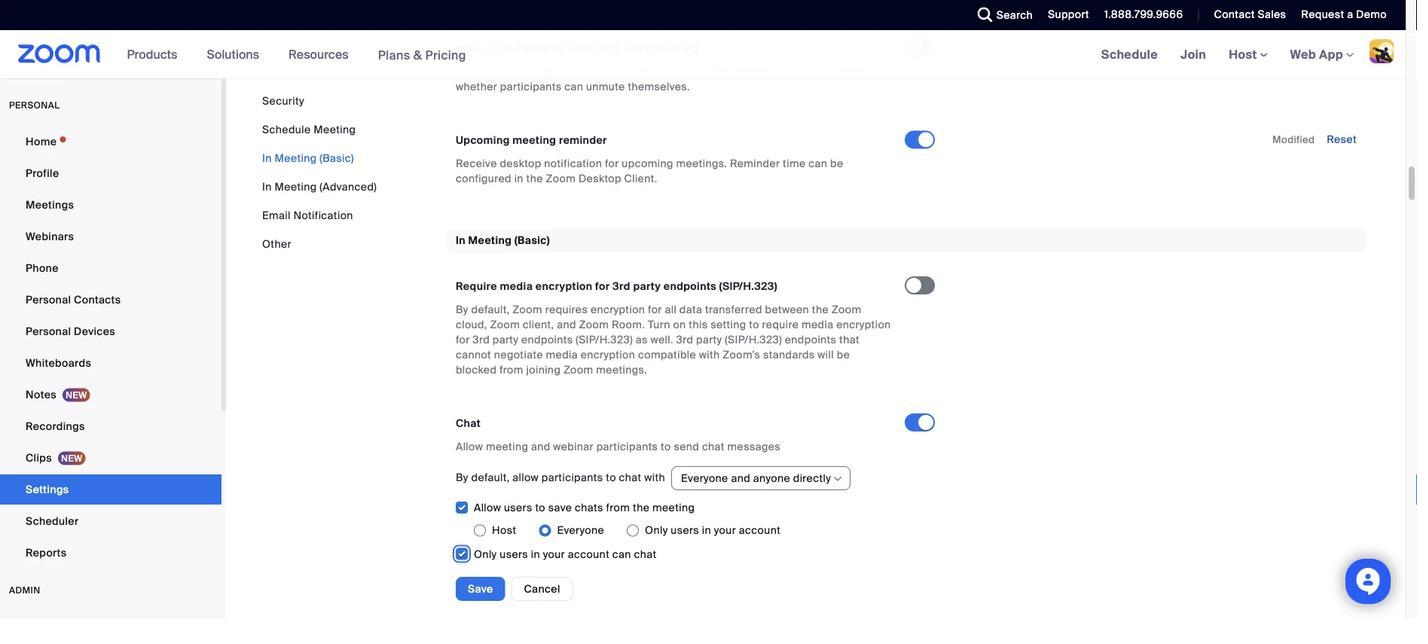 Task type: vqa. For each thing, say whether or not it's contained in the screenshot.
top MENU ITEM
no



Task type: locate. For each thing, give the bounding box(es) containing it.
1 vertical spatial with
[[644, 471, 665, 485]]

party down this
[[696, 333, 722, 347]]

1 horizontal spatial party
[[633, 279, 661, 293]]

0 horizontal spatial from
[[500, 363, 523, 377]]

well.
[[651, 333, 673, 347]]

0 vertical spatial join
[[624, 41, 643, 55]]

1 vertical spatial (basic)
[[515, 233, 550, 247]]

contact
[[1214, 8, 1255, 21]]

meeting up in meeting (basic) link
[[314, 122, 356, 136]]

require
[[456, 279, 497, 293]]

0 vertical spatial your
[[714, 524, 736, 538]]

meeting for "schedule meeting" link at the top
[[314, 122, 356, 136]]

0 vertical spatial (basic)
[[320, 151, 354, 165]]

the left meeting.
[[712, 65, 729, 79]]

1 horizontal spatial a
[[1347, 8, 1353, 21]]

in up the cancel
[[531, 547, 540, 561]]

all right the mute
[[485, 41, 498, 55]]

in down desktop
[[514, 172, 524, 186]]

a up "automatically mute all participants when they join the meeting. the host controls whether participants can unmute themselves."
[[646, 41, 652, 55]]

1 horizontal spatial everyone
[[681, 471, 728, 485]]

security link
[[262, 94, 304, 108]]

1 vertical spatial they
[[666, 65, 688, 79]]

0 vertical spatial when
[[567, 41, 595, 55]]

standards
[[763, 348, 815, 362]]

allow left save
[[474, 501, 501, 515]]

in meeting (basic)
[[262, 151, 354, 165], [456, 233, 550, 247]]

host button
[[1229, 46, 1268, 62]]

1 horizontal spatial only
[[645, 524, 668, 538]]

your inside the allow users to save chats from the meeting 'option group'
[[714, 524, 736, 538]]

2 by from the top
[[456, 471, 468, 485]]

2 horizontal spatial media
[[802, 318, 834, 331]]

0 vertical spatial be
[[830, 157, 843, 171]]

2 default, from the top
[[471, 471, 510, 485]]

the down desktop
[[526, 172, 543, 186]]

1 horizontal spatial all
[[557, 65, 569, 79]]

endpoints down client,
[[521, 333, 573, 347]]

schedule inside "link"
[[1101, 46, 1158, 62]]

0 vertical spatial host
[[1229, 46, 1260, 62]]

when inside "automatically mute all participants when they join the meeting. the host controls whether participants can unmute themselves."
[[636, 65, 663, 79]]

by inside by default, zoom requires encryption for all data transferred between the zoom cloud, zoom client, and zoom room. turn on this setting to require media encryption for 3rd party endpoints (sip/h.323) as well.  3rd party (sip/h.323) endpoints that cannot negotiate media encryption compatible with zoom's standards will be blocked from joining zoom meetings.
[[456, 302, 468, 316]]

chat down the allow users to save chats from the meeting 'option group'
[[634, 547, 657, 561]]

host inside meetings navigation
[[1229, 46, 1260, 62]]

the inside receive desktop notification for upcoming meetings. reminder time can be configured in the zoom desktop client.
[[526, 172, 543, 186]]

meeting up email notification
[[275, 180, 317, 194]]

in for in meeting (basic) link
[[262, 151, 272, 165]]

3rd up cannot
[[473, 333, 490, 347]]

be
[[830, 157, 843, 171], [837, 348, 850, 362]]

webinar
[[553, 440, 594, 454]]

join up "automatically mute all participants when they join the meeting. the host controls whether participants can unmute themselves."
[[624, 41, 643, 55]]

account for only users in your account can chat
[[568, 547, 610, 561]]

0 vertical spatial in
[[514, 172, 524, 186]]

1 horizontal spatial join
[[691, 65, 709, 79]]

plans & pricing link
[[378, 47, 466, 63], [378, 47, 466, 63]]

webinars
[[26, 229, 74, 243]]

to down allow meeting and webinar participants to send chat messages at the bottom of the page
[[606, 471, 616, 485]]

banner
[[0, 30, 1406, 79]]

clips
[[26, 451, 52, 465]]

cancel button
[[511, 577, 573, 601]]

automatically
[[456, 65, 525, 79]]

2 vertical spatial all
[[665, 302, 677, 316]]

allow down chat
[[456, 440, 483, 454]]

0 vertical spatial only
[[645, 524, 668, 538]]

by down chat
[[456, 471, 468, 485]]

solutions
[[207, 46, 259, 62]]

account down everyone and anyone directly dropdown button
[[739, 524, 781, 538]]

2 horizontal spatial in
[[702, 524, 711, 538]]

join
[[1181, 46, 1206, 62]]

0 vertical spatial account
[[739, 524, 781, 538]]

1 vertical spatial host
[[492, 524, 516, 538]]

email notification
[[262, 208, 353, 222]]

and inside by default, zoom requires encryption for all data transferred between the zoom cloud, zoom client, and zoom room. turn on this setting to require media encryption for 3rd party endpoints (sip/h.323) as well.  3rd party (sip/h.323) endpoints that cannot negotiate media encryption compatible with zoom's standards will be blocked from joining zoom meetings.
[[557, 318, 576, 331]]

all inside by default, zoom requires encryption for all data transferred between the zoom cloud, zoom client, and zoom room. turn on this setting to require media encryption for 3rd party endpoints (sip/h.323) as well.  3rd party (sip/h.323) endpoints that cannot negotiate media encryption compatible with zoom's standards will be blocked from joining zoom meetings.
[[665, 302, 677, 316]]

allow for allow meeting and webinar participants to send chat messages
[[456, 440, 483, 454]]

the right between
[[812, 302, 829, 316]]

0 vertical spatial all
[[485, 41, 498, 55]]

default, for zoom
[[471, 302, 510, 316]]

encryption down room.
[[581, 348, 635, 362]]

(basic)
[[320, 151, 354, 165], [515, 233, 550, 247]]

1 horizontal spatial and
[[557, 318, 576, 331]]

personal contacts link
[[0, 285, 222, 315]]

notification
[[544, 157, 602, 171]]

1 horizontal spatial with
[[699, 348, 720, 362]]

when up themselves.
[[636, 65, 663, 79]]

everyone for everyone
[[557, 524, 604, 538]]

your down everyone and anyone directly dropdown button
[[714, 524, 736, 538]]

to down transferred
[[749, 318, 759, 331]]

in up email
[[262, 180, 272, 194]]

0 vertical spatial a
[[1347, 8, 1353, 21]]

party up turn
[[633, 279, 661, 293]]

by for by default, allow participants to chat with
[[456, 471, 468, 485]]

to
[[749, 318, 759, 331], [661, 440, 671, 454], [606, 471, 616, 485], [535, 501, 546, 515]]

default, left allow
[[471, 471, 510, 485]]

participants up mute
[[501, 41, 565, 55]]

by for by default, zoom requires encryption for all data transferred between the zoom cloud, zoom client, and zoom room. turn on this setting to require media encryption for 3rd party endpoints (sip/h.323) as well.  3rd party (sip/h.323) endpoints that cannot negotiate media encryption compatible with zoom's standards will be blocked from joining zoom meetings.
[[456, 302, 468, 316]]

default, inside by default, zoom requires encryption for all data transferred between the zoom cloud, zoom client, and zoom room. turn on this setting to require media encryption for 3rd party endpoints (sip/h.323) as well.  3rd party (sip/h.323) endpoints that cannot negotiate media encryption compatible with zoom's standards will be blocked from joining zoom meetings.
[[471, 302, 510, 316]]

by default, allow participants to chat with
[[456, 471, 665, 485]]

0 vertical spatial and
[[557, 318, 576, 331]]

2 vertical spatial in
[[531, 547, 540, 561]]

1 vertical spatial when
[[636, 65, 663, 79]]

(sip/h.323)
[[719, 279, 777, 293], [576, 333, 633, 347], [725, 333, 782, 347]]

phone
[[26, 261, 59, 275]]

0 vertical spatial everyone
[[681, 471, 728, 485]]

recordings link
[[0, 411, 222, 442]]

host down allow
[[492, 524, 516, 538]]

security
[[262, 94, 304, 108]]

chat down allow meeting and webinar participants to send chat messages at the bottom of the page
[[619, 471, 642, 485]]

setting
[[711, 318, 746, 331]]

participants up unmute
[[572, 65, 633, 79]]

1 vertical spatial allow
[[474, 501, 501, 515]]

1 vertical spatial join
[[691, 65, 709, 79]]

your for only users in your account
[[714, 524, 736, 538]]

party up negotiate
[[493, 333, 519, 347]]

be inside receive desktop notification for upcoming meetings. reminder time can be configured in the zoom desktop client.
[[830, 157, 843, 171]]

users for only users in your account can chat
[[500, 547, 528, 561]]

1.888.799.9666 button up schedule "link"
[[1104, 8, 1183, 21]]

media right "require"
[[500, 279, 533, 293]]

in meeting (basic) up "require"
[[456, 233, 550, 247]]

only inside the allow users to save chats from the meeting 'option group'
[[645, 524, 668, 538]]

users inside 'option group'
[[671, 524, 699, 538]]

join
[[624, 41, 643, 55], [691, 65, 709, 79]]

a left demo
[[1347, 8, 1353, 21]]

meetings. down as on the bottom left of page
[[596, 363, 647, 377]]

join inside "automatically mute all participants when they join the meeting. the host controls whether participants can unmute themselves."
[[691, 65, 709, 79]]

3rd
[[613, 279, 631, 293], [473, 333, 490, 347], [676, 333, 693, 347]]

all up on
[[665, 302, 677, 316]]

email
[[262, 208, 291, 222]]

3rd down on
[[676, 333, 693, 347]]

0 horizontal spatial everyone
[[557, 524, 604, 538]]

0 vertical spatial allow
[[456, 440, 483, 454]]

from
[[500, 363, 523, 377], [606, 501, 630, 515]]

for inside receive desktop notification for upcoming meetings. reminder time can be configured in the zoom desktop client.
[[605, 157, 619, 171]]

your up the cancel
[[543, 547, 565, 561]]

reminder
[[730, 157, 780, 171]]

join left meeting.
[[691, 65, 709, 79]]

endpoints up data
[[664, 279, 717, 293]]

1 vertical spatial media
[[802, 318, 834, 331]]

1 horizontal spatial in
[[531, 547, 540, 561]]

0 horizontal spatial only
[[474, 547, 497, 561]]

cancel
[[524, 582, 560, 596]]

default, up cloud,
[[471, 302, 510, 316]]

1 vertical spatial only
[[474, 547, 497, 561]]

messages
[[727, 440, 781, 454]]

mute all participants when they join a meeting
[[456, 41, 699, 55]]

1 vertical spatial personal
[[26, 324, 71, 338]]

and
[[557, 318, 576, 331], [531, 440, 550, 454], [731, 471, 750, 485]]

0 vertical spatial in
[[262, 151, 272, 165]]

meeting up allow
[[486, 440, 528, 454]]

only for only users in your account can chat
[[474, 547, 497, 561]]

media up joining
[[546, 348, 578, 362]]

0 vertical spatial personal
[[26, 293, 71, 307]]

personal menu menu
[[0, 127, 222, 570]]

account inside the allow users to save chats from the meeting 'option group'
[[739, 524, 781, 538]]

when up unmute
[[567, 41, 595, 55]]

search
[[997, 8, 1033, 22]]

allow users to save chats from the meeting option group
[[474, 519, 905, 543]]

1 vertical spatial be
[[837, 348, 850, 362]]

web
[[1290, 46, 1316, 62]]

in meeting (basic) down schedule meeting at the top left
[[262, 151, 354, 165]]

participants right webinar
[[597, 440, 658, 454]]

in inside 'option group'
[[702, 524, 711, 538]]

be down that on the right bottom of page
[[837, 348, 850, 362]]

1 horizontal spatial meetings.
[[676, 157, 727, 171]]

1 horizontal spatial in meeting (basic)
[[456, 233, 550, 247]]

zoom logo image
[[18, 44, 101, 63]]

schedule meeting
[[262, 122, 356, 136]]

only
[[645, 524, 668, 538], [474, 547, 497, 561]]

can left unmute
[[565, 80, 583, 94]]

and left webinar
[[531, 440, 550, 454]]

0 vertical spatial in meeting (basic)
[[262, 151, 354, 165]]

whiteboards link
[[0, 348, 222, 378]]

everyone down send
[[681, 471, 728, 485]]

1 vertical spatial all
[[557, 65, 569, 79]]

banner containing products
[[0, 30, 1406, 79]]

2 horizontal spatial all
[[665, 302, 677, 316]]

personal up whiteboards
[[26, 324, 71, 338]]

2 vertical spatial can
[[612, 547, 631, 561]]

require
[[762, 318, 799, 331]]

0 horizontal spatial all
[[485, 41, 498, 55]]

on
[[673, 318, 686, 331]]

time
[[783, 157, 806, 171]]

they up unmute
[[598, 41, 621, 55]]

meetings. inside receive desktop notification for upcoming meetings. reminder time can be configured in the zoom desktop client.
[[676, 157, 727, 171]]

0 vertical spatial with
[[699, 348, 720, 362]]

profile link
[[0, 158, 222, 188]]

0 vertical spatial from
[[500, 363, 523, 377]]

negotiate
[[494, 348, 543, 362]]

1 horizontal spatial when
[[636, 65, 663, 79]]

can down allow users to save chats from the meeting
[[612, 547, 631, 561]]

from down negotiate
[[500, 363, 523, 377]]

in meeting (advanced)
[[262, 180, 377, 194]]

profile
[[26, 166, 59, 180]]

can
[[565, 80, 583, 94], [809, 157, 827, 171], [612, 547, 631, 561]]

3rd up room.
[[613, 279, 631, 293]]

users for only users in your account
[[671, 524, 699, 538]]

between
[[765, 302, 809, 316]]

plans & pricing
[[378, 47, 466, 63]]

from right chats
[[606, 501, 630, 515]]

products
[[127, 46, 177, 62]]

turn
[[648, 318, 670, 331]]

and left "anyone"
[[731, 471, 750, 485]]

they up themselves.
[[666, 65, 688, 79]]

when
[[567, 41, 595, 55], [636, 65, 663, 79]]

request a demo
[[1301, 8, 1387, 21]]

sales
[[1258, 8, 1286, 21]]

1 vertical spatial in
[[702, 524, 711, 538]]

schedule down "1.888.799.9666"
[[1101, 46, 1158, 62]]

zoom
[[546, 172, 576, 186], [513, 302, 543, 316], [832, 302, 862, 316], [490, 318, 520, 331], [579, 318, 609, 331], [563, 363, 593, 377]]

be right 'time'
[[830, 157, 843, 171]]

cloud,
[[456, 318, 487, 331]]

allow
[[456, 440, 483, 454], [474, 501, 501, 515]]

in up "require"
[[456, 233, 466, 247]]

1 personal from the top
[[26, 293, 71, 307]]

1 vertical spatial can
[[809, 157, 827, 171]]

2 horizontal spatial can
[[809, 157, 827, 171]]

mute
[[528, 65, 554, 79]]

zoom down "requires"
[[579, 318, 609, 331]]

0 vertical spatial they
[[598, 41, 621, 55]]

personal contacts
[[26, 293, 121, 307]]

0 vertical spatial schedule
[[1101, 46, 1158, 62]]

2 personal from the top
[[26, 324, 71, 338]]

contact sales
[[1214, 8, 1286, 21]]

0 vertical spatial can
[[565, 80, 583, 94]]

1 vertical spatial everyone
[[557, 524, 604, 538]]

0 horizontal spatial (basic)
[[320, 151, 354, 165]]

in down everyone and anyone directly dropdown button
[[702, 524, 711, 538]]

in down schedule meeting at the top left
[[262, 151, 272, 165]]

1 horizontal spatial your
[[714, 524, 736, 538]]

0 horizontal spatial can
[[565, 80, 583, 94]]

resources
[[289, 46, 349, 62]]

media up the "will"
[[802, 318, 834, 331]]

with down this
[[699, 348, 720, 362]]

endpoints up the "will"
[[785, 333, 837, 347]]

reminder
[[559, 133, 607, 147]]

0 horizontal spatial host
[[492, 524, 516, 538]]

1 vertical spatial account
[[568, 547, 610, 561]]

1 vertical spatial meetings.
[[596, 363, 647, 377]]

everyone inside dropdown button
[[681, 471, 728, 485]]

products button
[[127, 30, 184, 78]]

schedule down security
[[262, 122, 311, 136]]

2 vertical spatial users
[[500, 547, 528, 561]]

account down chats
[[568, 547, 610, 561]]

everyone inside the allow users to save chats from the meeting 'option group'
[[557, 524, 604, 538]]

with down allow meeting and webinar participants to send chat messages at the bottom of the page
[[644, 471, 665, 485]]

phone link
[[0, 253, 222, 283]]

1 horizontal spatial account
[[739, 524, 781, 538]]

can right 'time'
[[809, 157, 827, 171]]

whiteboards
[[26, 356, 91, 370]]

1 vertical spatial users
[[671, 524, 699, 538]]

0 horizontal spatial in
[[514, 172, 524, 186]]

endpoints
[[664, 279, 717, 293], [521, 333, 573, 347], [785, 333, 837, 347]]

(advanced)
[[320, 180, 377, 194]]

your for only users in your account can chat
[[543, 547, 565, 561]]

demo
[[1356, 8, 1387, 21]]

1 vertical spatial by
[[456, 471, 468, 485]]

your
[[714, 524, 736, 538], [543, 547, 565, 561]]

1 by from the top
[[456, 302, 468, 316]]

1 horizontal spatial endpoints
[[664, 279, 717, 293]]

1 vertical spatial your
[[543, 547, 565, 561]]

encryption up that on the right bottom of page
[[836, 318, 891, 331]]

meeting down schedule meeting at the top left
[[275, 151, 317, 165]]

everyone down allow users to save chats from the meeting
[[557, 524, 604, 538]]

in meeting (basic) link
[[262, 151, 354, 165]]

zoom's
[[723, 348, 760, 362]]

0 horizontal spatial your
[[543, 547, 565, 561]]

by up cloud,
[[456, 302, 468, 316]]

allow
[[513, 471, 539, 485]]

1.888.799.9666 button up join
[[1093, 0, 1187, 30]]

a
[[1347, 8, 1353, 21], [646, 41, 652, 55]]

host down contact sales
[[1229, 46, 1260, 62]]

1 horizontal spatial they
[[666, 65, 688, 79]]

menu bar
[[262, 93, 377, 252]]

meetings. left reminder
[[676, 157, 727, 171]]

0 vertical spatial users
[[504, 501, 532, 515]]

1 horizontal spatial can
[[612, 547, 631, 561]]

2 vertical spatial and
[[731, 471, 750, 485]]

personal inside "link"
[[26, 324, 71, 338]]

1 default, from the top
[[471, 302, 510, 316]]

meetings navigation
[[1090, 30, 1406, 79]]

0 horizontal spatial meetings.
[[596, 363, 647, 377]]

1 vertical spatial schedule
[[262, 122, 311, 136]]

and down "requires"
[[557, 318, 576, 331]]

zoom down notification
[[546, 172, 576, 186]]

all right mute
[[557, 65, 569, 79]]

meeting up the allow users to save chats from the meeting 'option group'
[[652, 501, 695, 515]]

0 horizontal spatial media
[[500, 279, 533, 293]]

product information navigation
[[116, 30, 478, 79]]



Task type: describe. For each thing, give the bounding box(es) containing it.
allow for allow users to save chats from the meeting
[[474, 501, 501, 515]]

0 horizontal spatial endpoints
[[521, 333, 573, 347]]

schedule meeting link
[[262, 122, 356, 136]]

to left save
[[535, 501, 546, 515]]

in inside receive desktop notification for upcoming meetings. reminder time can be configured in the zoom desktop client.
[[514, 172, 524, 186]]

automatically mute all participants when they join the meeting. the host controls whether participants can unmute themselves.
[[456, 65, 869, 94]]

0 horizontal spatial 3rd
[[473, 333, 490, 347]]

to inside by default, zoom requires encryption for all data transferred between the zoom cloud, zoom client, and zoom room. turn on this setting to require media encryption for 3rd party endpoints (sip/h.323) as well.  3rd party (sip/h.323) endpoints that cannot negotiate media encryption compatible with zoom's standards will be blocked from joining zoom meetings.
[[749, 318, 759, 331]]

in for only users in your account
[[702, 524, 711, 538]]

schedule link
[[1090, 30, 1169, 78]]

joining
[[526, 363, 561, 377]]

devices
[[74, 324, 115, 338]]

schedule for schedule
[[1101, 46, 1158, 62]]

cannot
[[456, 348, 491, 362]]

send
[[674, 440, 699, 454]]

0 horizontal spatial join
[[624, 41, 643, 55]]

1 horizontal spatial media
[[546, 348, 578, 362]]

meetings
[[26, 198, 74, 212]]

settings link
[[0, 475, 222, 505]]

reset
[[1327, 133, 1357, 147]]

they inside "automatically mute all participants when they join the meeting. the host controls whether participants can unmute themselves."
[[666, 65, 688, 79]]

contacts
[[74, 293, 121, 307]]

0 vertical spatial media
[[500, 279, 533, 293]]

recordings
[[26, 419, 85, 433]]

1.888.799.9666
[[1104, 8, 1183, 21]]

2 horizontal spatial 3rd
[[676, 333, 693, 347]]

default, for allow
[[471, 471, 510, 485]]

personal for personal devices
[[26, 324, 71, 338]]

controls
[[827, 65, 869, 79]]

all inside "automatically mute all participants when they join the meeting. the host controls whether participants can unmute themselves."
[[557, 65, 569, 79]]

profile picture image
[[1370, 39, 1394, 63]]

0 horizontal spatial party
[[493, 333, 519, 347]]

this
[[689, 318, 708, 331]]

support
[[1048, 8, 1089, 21]]

mute
[[456, 41, 483, 55]]

can inside in meeting (basic) element
[[612, 547, 631, 561]]

data
[[679, 302, 702, 316]]

allow meeting and webinar participants to send chat messages
[[456, 440, 781, 454]]

receive
[[456, 157, 497, 171]]

be inside by default, zoom requires encryption for all data transferred between the zoom cloud, zoom client, and zoom room. turn on this setting to require media encryption for 3rd party endpoints (sip/h.323) as well.  3rd party (sip/h.323) endpoints that cannot negotiate media encryption compatible with zoom's standards will be blocked from joining zoom meetings.
[[837, 348, 850, 362]]

in meeting (basic) inside menu bar
[[262, 151, 354, 165]]

meeting for in meeting (basic) link
[[275, 151, 317, 165]]

reset button
[[1327, 133, 1357, 147]]

meeting up "automatically mute all participants when they join the meeting. the host controls whether participants can unmute themselves."
[[655, 41, 699, 55]]

can inside "automatically mute all participants when they join the meeting. the host controls whether participants can unmute themselves."
[[565, 80, 583, 94]]

can inside receive desktop notification for upcoming meetings. reminder time can be configured in the zoom desktop client.
[[809, 157, 827, 171]]

notification
[[293, 208, 353, 222]]

2 vertical spatial in
[[456, 233, 466, 247]]

whether
[[456, 80, 497, 94]]

zoom up that on the right bottom of page
[[832, 302, 862, 316]]

2 horizontal spatial party
[[696, 333, 722, 347]]

compatible
[[638, 348, 696, 362]]

meetings. inside by default, zoom requires encryption for all data transferred between the zoom cloud, zoom client, and zoom room. turn on this setting to require media encryption for 3rd party endpoints (sip/h.323) as well.  3rd party (sip/h.323) endpoints that cannot negotiate media encryption compatible with zoom's standards will be blocked from joining zoom meetings.
[[596, 363, 647, 377]]

participants down mute
[[500, 80, 562, 94]]

allow users to save chats from the meeting
[[474, 501, 695, 515]]

the inside by default, zoom requires encryption for all data transferred between the zoom cloud, zoom client, and zoom room. turn on this setting to require media encryption for 3rd party endpoints (sip/h.323) as well.  3rd party (sip/h.323) endpoints that cannot negotiate media encryption compatible with zoom's standards will be blocked from joining zoom meetings.
[[812, 302, 829, 316]]

only for only users in your account
[[645, 524, 668, 538]]

meeting up "require"
[[468, 233, 512, 247]]

1 vertical spatial and
[[531, 440, 550, 454]]

settings
[[26, 483, 69, 497]]

save
[[548, 501, 572, 515]]

resources button
[[289, 30, 355, 78]]

receive desktop notification for upcoming meetings. reminder time can be configured in the zoom desktop client.
[[456, 157, 843, 186]]

to left send
[[661, 440, 671, 454]]

schedule for schedule meeting
[[262, 122, 311, 136]]

in meeting (basic) element
[[447, 229, 1366, 619]]

(sip/h.323) down room.
[[576, 333, 633, 347]]

menu bar containing security
[[262, 93, 377, 252]]

the right chats
[[633, 501, 650, 515]]

chat
[[456, 416, 481, 430]]

personal
[[9, 99, 60, 111]]

only users in your account can chat
[[474, 547, 657, 561]]

1 vertical spatial a
[[646, 41, 652, 55]]

meeting up desktop
[[513, 133, 556, 147]]

everyone and anyone directly
[[681, 471, 831, 485]]

upcoming meeting reminder
[[456, 133, 607, 147]]

in meeting (advanced) link
[[262, 180, 377, 194]]

encryption up "requires"
[[536, 279, 593, 293]]

personal devices link
[[0, 316, 222, 347]]

meeting for in meeting (advanced) 'link'
[[275, 180, 317, 194]]

users for allow users to save chats from the meeting
[[504, 501, 532, 515]]

will
[[818, 348, 834, 362]]

&
[[413, 47, 422, 63]]

webinars link
[[0, 222, 222, 252]]

zoom up client,
[[513, 302, 543, 316]]

0 vertical spatial chat
[[702, 440, 725, 454]]

scheduler
[[26, 514, 79, 528]]

home
[[26, 134, 57, 148]]

save button
[[456, 577, 505, 601]]

2 horizontal spatial endpoints
[[785, 333, 837, 347]]

clips link
[[0, 443, 222, 473]]

1 horizontal spatial (basic)
[[515, 233, 550, 247]]

with inside by default, zoom requires encryption for all data transferred between the zoom cloud, zoom client, and zoom room. turn on this setting to require media encryption for 3rd party endpoints (sip/h.323) as well.  3rd party (sip/h.323) endpoints that cannot negotiate media encryption compatible with zoom's standards will be blocked from joining zoom meetings.
[[699, 348, 720, 362]]

0 horizontal spatial with
[[644, 471, 665, 485]]

chats
[[575, 501, 603, 515]]

the inside "automatically mute all participants when they join the meeting. the host controls whether participants can unmute themselves."
[[712, 65, 729, 79]]

anyone
[[753, 471, 790, 485]]

and inside dropdown button
[[731, 471, 750, 485]]

the
[[780, 65, 799, 79]]

1 vertical spatial chat
[[619, 471, 642, 485]]

(sip/h.323) up zoom's
[[725, 333, 782, 347]]

in for in meeting (advanced) 'link'
[[262, 180, 272, 194]]

only users in your account
[[645, 524, 781, 538]]

upcoming
[[456, 133, 510, 147]]

transferred
[[705, 302, 762, 316]]

host inside the allow users to save chats from the meeting 'option group'
[[492, 524, 516, 538]]

in for only users in your account can chat
[[531, 547, 540, 561]]

participants down webinar
[[542, 471, 603, 485]]

account for only users in your account
[[739, 524, 781, 538]]

zoom inside receive desktop notification for upcoming meetings. reminder time can be configured in the zoom desktop client.
[[546, 172, 576, 186]]

requires
[[545, 302, 588, 316]]

1 horizontal spatial from
[[606, 501, 630, 515]]

plans
[[378, 47, 410, 63]]

join link
[[1169, 30, 1218, 78]]

search button
[[966, 0, 1037, 30]]

encryption up room.
[[591, 302, 645, 316]]

1 vertical spatial in meeting (basic)
[[456, 233, 550, 247]]

upcoming
[[622, 157, 673, 171]]

personal devices
[[26, 324, 115, 338]]

everyone for everyone and anyone directly
[[681, 471, 728, 485]]

2 vertical spatial chat
[[634, 547, 657, 561]]

from inside by default, zoom requires encryption for all data transferred between the zoom cloud, zoom client, and zoom room. turn on this setting to require media encryption for 3rd party endpoints (sip/h.323) as well.  3rd party (sip/h.323) endpoints that cannot negotiate media encryption compatible with zoom's standards will be blocked from joining zoom meetings.
[[500, 363, 523, 377]]

show options image
[[832, 473, 844, 485]]

as
[[636, 333, 648, 347]]

themselves.
[[628, 80, 690, 94]]

0 horizontal spatial they
[[598, 41, 621, 55]]

by default, zoom requires encryption for all data transferred between the zoom cloud, zoom client, and zoom room. turn on this setting to require media encryption for 3rd party endpoints (sip/h.323) as well.  3rd party (sip/h.323) endpoints that cannot negotiate media encryption compatible with zoom's standards will be blocked from joining zoom meetings.
[[456, 302, 891, 377]]

app
[[1319, 46, 1343, 62]]

reports link
[[0, 538, 222, 568]]

personal for personal contacts
[[26, 293, 71, 307]]

zoom right joining
[[563, 363, 593, 377]]

other
[[262, 237, 292, 251]]

reports
[[26, 546, 67, 560]]

everyone and anyone directly button
[[681, 467, 831, 490]]

1 horizontal spatial 3rd
[[613, 279, 631, 293]]

require media encryption for 3rd party endpoints (sip/h.323)
[[456, 279, 777, 293]]

(sip/h.323) up transferred
[[719, 279, 777, 293]]

request
[[1301, 8, 1344, 21]]

zoom up negotiate
[[490, 318, 520, 331]]

meetings link
[[0, 190, 222, 220]]

web app
[[1290, 46, 1343, 62]]

client.
[[624, 172, 657, 186]]

directly
[[793, 471, 831, 485]]

other link
[[262, 237, 292, 251]]

desktop
[[579, 172, 621, 186]]



